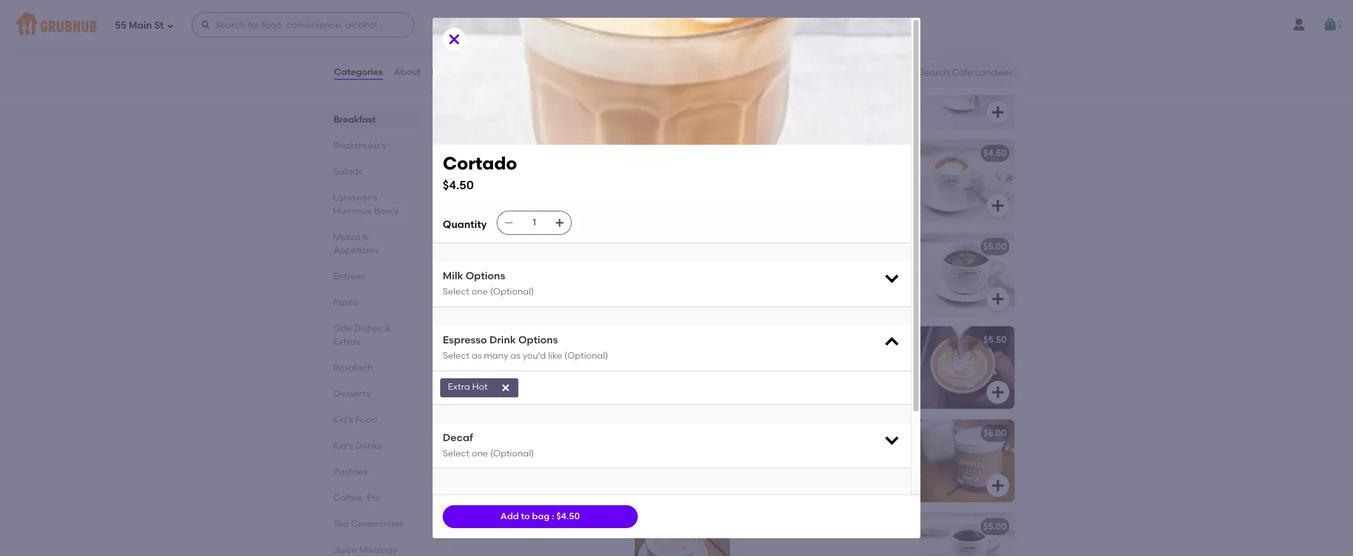 Task type: vqa. For each thing, say whether or not it's contained in the screenshot.
"GARLIC FRIED CHICKEN SPECIAL" to the top
no



Task type: describe. For each thing, give the bounding box(es) containing it.
categories button
[[334, 50, 384, 95]]

tea
[[334, 519, 349, 530]]

& inside side dishes & extras
[[385, 324, 391, 334]]

mezza & appetizers
[[334, 232, 380, 256]]

reviews
[[432, 67, 467, 77]]

search icon image
[[899, 65, 915, 80]]

options inside milk options select one (optional)
[[466, 270, 506, 282]]

extra hot
[[448, 382, 488, 393]]

food
[[356, 415, 378, 426]]

0 vertical spatial coffee, etc
[[453, 17, 527, 32]]

2 as from the left
[[511, 351, 521, 362]]

kid's drinks
[[334, 441, 382, 452]]

55
[[115, 19, 127, 31]]

large for americano large
[[799, 242, 824, 252]]

pasta tab
[[334, 296, 413, 310]]

drink
[[490, 334, 516, 346]]

2 vertical spatial $4.50
[[557, 512, 580, 522]]

cappuccino large
[[463, 428, 545, 439]]

drinks
[[356, 441, 382, 452]]

salads
[[334, 167, 363, 177]]

appetizers
[[334, 245, 380, 256]]

desserts tab
[[334, 388, 413, 401]]

espresso double
[[748, 55, 820, 65]]

espresso for double
[[748, 55, 787, 65]]

double for espresso double
[[789, 55, 820, 65]]

juice
[[334, 545, 357, 556]]

milk
[[443, 270, 463, 282]]

juice mixology tab
[[334, 544, 413, 557]]

cortado for cortado $4.50
[[443, 153, 517, 174]]

double for macchiato double
[[798, 148, 829, 159]]

breakfast
[[334, 114, 376, 125]]

large for cappuccino large
[[520, 428, 545, 439]]

mixology
[[360, 545, 398, 556]]

juice mixology
[[334, 545, 398, 556]]

americano for americano large
[[748, 242, 797, 252]]

dishes
[[355, 324, 382, 334]]

coffee, etc inside tab
[[334, 493, 381, 504]]

55 main st
[[115, 19, 164, 31]]

:
[[552, 512, 555, 522]]

$5.00 button
[[741, 514, 1015, 557]]

2
[[1339, 19, 1344, 30]]

kid's drinks tab
[[334, 440, 413, 453]]

americano for americano
[[463, 242, 512, 252]]

latte
[[463, 522, 487, 533]]

Input item quantity number field
[[521, 212, 549, 234]]

st
[[154, 19, 164, 31]]

macchiato double image
[[920, 140, 1015, 222]]

extras
[[334, 337, 360, 348]]

add
[[501, 512, 519, 522]]

reviews button
[[431, 50, 468, 95]]

you'd
[[523, 351, 546, 362]]

shakshuka's
[[334, 140, 387, 151]]

main
[[129, 19, 152, 31]]

about button
[[393, 50, 421, 95]]

one inside decaf select one (optional)
[[472, 449, 488, 460]]

$6.00
[[984, 428, 1008, 439]]

select inside decaf select one (optional)
[[443, 449, 470, 460]]

like
[[548, 351, 563, 362]]

large for latte large
[[489, 522, 514, 533]]

coffee, etc tab
[[334, 492, 413, 505]]

americano large image
[[920, 233, 1015, 316]]

select inside milk options select one (optional)
[[443, 287, 470, 298]]

espresso single image
[[635, 46, 730, 129]]

macchiato for macchiato double
[[748, 148, 795, 159]]

special
[[443, 496, 481, 508]]

macchiato single
[[463, 148, 540, 159]]

quantity
[[443, 219, 487, 231]]

kid's food tab
[[334, 414, 413, 427]]

cortado for cortado
[[463, 335, 500, 346]]

landwer's
[[334, 193, 378, 203]]

espresso for drink
[[443, 334, 487, 346]]

breakfast tab
[[334, 113, 413, 126]]

salads tab
[[334, 165, 413, 179]]

macchiato for macchiato single
[[463, 148, 511, 159]]

kid's food
[[334, 415, 378, 426]]

tea ceremonies
[[334, 519, 404, 530]]

entrées
[[334, 271, 366, 282]]

instructions
[[483, 496, 542, 508]]

$6.00 button
[[741, 420, 1015, 503]]

special instructions
[[443, 496, 542, 508]]

espresso single
[[463, 55, 531, 65]]

(optional) inside espresso drink options select as many as you'd like (optional)
[[565, 351, 609, 362]]

mezza & appetizers tab
[[334, 231, 413, 257]]



Task type: locate. For each thing, give the bounding box(es) containing it.
svg image
[[166, 22, 174, 30], [706, 198, 721, 214], [991, 198, 1006, 214], [504, 218, 514, 228], [555, 218, 565, 228], [884, 269, 901, 287], [991, 292, 1006, 307], [501, 383, 511, 393], [884, 431, 901, 449]]

1 horizontal spatial $4.50
[[557, 512, 580, 522]]

ceremonies
[[351, 519, 404, 530]]

1 select from the top
[[443, 287, 470, 298]]

desserts
[[334, 389, 370, 400]]

2 horizontal spatial large
[[799, 242, 824, 252]]

double
[[789, 55, 820, 65], [798, 148, 829, 159]]

& right dishes
[[385, 324, 391, 334]]

latte large image
[[635, 514, 730, 557]]

americano large
[[748, 242, 824, 252]]

1 one from the top
[[472, 287, 488, 298]]

many
[[484, 351, 509, 362]]

macchiato
[[463, 148, 511, 159], [748, 148, 795, 159]]

select
[[443, 287, 470, 298], [443, 351, 470, 362], [443, 449, 470, 460]]

categories
[[334, 67, 383, 77]]

1 vertical spatial etc
[[367, 493, 381, 504]]

espresso up reviews
[[463, 55, 502, 65]]

0 vertical spatial options
[[466, 270, 506, 282]]

kid's for kid's drinks
[[334, 441, 354, 452]]

espresso for single
[[463, 55, 502, 65]]

1 horizontal spatial large
[[520, 428, 545, 439]]

rosalach
[[334, 363, 374, 374]]

landwer's hummus bowls tab
[[334, 191, 413, 218]]

cortado $4.50
[[443, 153, 517, 192]]

Search Cafe Landwer search field
[[919, 67, 1016, 79]]

macchiato single image
[[635, 140, 730, 222]]

coffee, inside tab
[[334, 493, 365, 504]]

side
[[334, 324, 352, 334]]

cappuccino large image
[[635, 420, 730, 503]]

main navigation navigation
[[0, 0, 1354, 50]]

1 kid's from the top
[[334, 415, 354, 426]]

cappuccino large button
[[456, 420, 730, 503]]

(optional) down cappuccino large
[[490, 449, 534, 460]]

kid's for kid's food
[[334, 415, 354, 426]]

as left many
[[472, 351, 482, 362]]

2 horizontal spatial $4.50
[[984, 148, 1008, 159]]

etc
[[506, 17, 527, 32], [367, 493, 381, 504]]

0 vertical spatial etc
[[506, 17, 527, 32]]

1 horizontal spatial etc
[[506, 17, 527, 32]]

house blend coffee - drip coffee image
[[920, 514, 1015, 557]]

3 select from the top
[[443, 449, 470, 460]]

etc up espresso single
[[506, 17, 527, 32]]

0 horizontal spatial as
[[472, 351, 482, 362]]

$4.50
[[984, 148, 1008, 159], [443, 178, 474, 192], [557, 512, 580, 522]]

$5.00 for americano large
[[984, 242, 1008, 252]]

0 horizontal spatial americano
[[463, 242, 512, 252]]

1 vertical spatial kid's
[[334, 441, 354, 452]]

1 vertical spatial coffee,
[[334, 493, 365, 504]]

$5.50
[[984, 335, 1008, 346]]

1 vertical spatial options
[[519, 334, 558, 346]]

etc up tea ceremonies tab
[[367, 493, 381, 504]]

(optional) inside milk options select one (optional)
[[490, 287, 534, 298]]

one
[[472, 287, 488, 298], [472, 449, 488, 460]]

&
[[363, 232, 370, 243], [385, 324, 391, 334]]

options
[[466, 270, 506, 282], [519, 334, 558, 346]]

mezza
[[334, 232, 361, 243]]

& inside mezza & appetizers
[[363, 232, 370, 243]]

side dishes & extras
[[334, 324, 391, 348]]

cappuccino
[[463, 428, 518, 439]]

pastries
[[334, 467, 368, 478]]

single for espresso single
[[504, 55, 531, 65]]

2 vertical spatial select
[[443, 449, 470, 460]]

single for macchiato single
[[513, 148, 540, 159]]

select down 'decaf'
[[443, 449, 470, 460]]

latte large button
[[456, 514, 730, 557]]

tea ceremonies tab
[[334, 518, 413, 531]]

0 horizontal spatial etc
[[367, 493, 381, 504]]

coffee,
[[453, 17, 502, 32], [334, 493, 365, 504]]

(optional)
[[490, 287, 534, 298], [565, 351, 609, 362], [490, 449, 534, 460]]

hot
[[473, 382, 488, 393]]

1 vertical spatial cortado
[[463, 335, 500, 346]]

(optional) right like
[[565, 351, 609, 362]]

cortado button
[[456, 327, 730, 409]]

1 horizontal spatial as
[[511, 351, 521, 362]]

svg image inside main navigation navigation
[[166, 22, 174, 30]]

1 vertical spatial double
[[798, 148, 829, 159]]

2 macchiato from the left
[[748, 148, 795, 159]]

1 macchiato from the left
[[463, 148, 511, 159]]

2 kid's from the top
[[334, 441, 354, 452]]

0 vertical spatial kid's
[[334, 415, 354, 426]]

espresso inside espresso drink options select as many as you'd like (optional)
[[443, 334, 487, 346]]

single
[[504, 55, 531, 65], [513, 148, 540, 159]]

$4.50 inside cortado $4.50
[[443, 178, 474, 192]]

0 horizontal spatial coffee,
[[334, 493, 365, 504]]

kid's left drinks
[[334, 441, 354, 452]]

americano image
[[635, 233, 730, 316]]

kid's left food
[[334, 415, 354, 426]]

0 vertical spatial $4.50
[[984, 148, 1008, 159]]

2 select from the top
[[443, 351, 470, 362]]

1 vertical spatial one
[[472, 449, 488, 460]]

1 vertical spatial single
[[513, 148, 540, 159]]

1 horizontal spatial coffee,
[[453, 17, 502, 32]]

(optional) up drink
[[490, 287, 534, 298]]

1 horizontal spatial americano
[[748, 242, 797, 252]]

2 one from the top
[[472, 449, 488, 460]]

macchiato double
[[748, 148, 829, 159]]

1 horizontal spatial macchiato
[[748, 148, 795, 159]]

2 button
[[1324, 13, 1344, 36]]

cappuccino image
[[920, 327, 1015, 409]]

to
[[521, 512, 530, 522]]

cortado image
[[635, 327, 730, 409]]

0 horizontal spatial large
[[489, 522, 514, 533]]

espresso double image
[[920, 46, 1015, 129]]

bag
[[532, 512, 550, 522]]

hummus
[[334, 206, 372, 217]]

1 horizontal spatial options
[[519, 334, 558, 346]]

bowls
[[375, 206, 399, 217]]

coffee, etc up espresso single
[[453, 17, 527, 32]]

2 vertical spatial (optional)
[[490, 449, 534, 460]]

1 vertical spatial (optional)
[[565, 351, 609, 362]]

entrées tab
[[334, 270, 413, 284]]

latte large
[[463, 522, 514, 533]]

1 as from the left
[[472, 351, 482, 362]]

0 vertical spatial cortado
[[443, 153, 517, 174]]

select inside espresso drink options select as many as you'd like (optional)
[[443, 351, 470, 362]]

$4.00
[[984, 55, 1008, 65]]

0 vertical spatial &
[[363, 232, 370, 243]]

landwer's hummus bowls
[[334, 193, 399, 217]]

2 americano from the left
[[748, 242, 797, 252]]

(optional) inside decaf select one (optional)
[[490, 449, 534, 460]]

rosalach tab
[[334, 362, 413, 375]]

large
[[799, 242, 824, 252], [520, 428, 545, 439], [489, 522, 514, 533]]

options up the you'd at the bottom left
[[519, 334, 558, 346]]

as
[[472, 351, 482, 362], [511, 351, 521, 362]]

coffee, etc down pastries
[[334, 493, 381, 504]]

0 vertical spatial large
[[799, 242, 824, 252]]

0 horizontal spatial &
[[363, 232, 370, 243]]

1 vertical spatial &
[[385, 324, 391, 334]]

as left the you'd at the bottom left
[[511, 351, 521, 362]]

coffee, down pastries
[[334, 493, 365, 504]]

1 horizontal spatial coffee, etc
[[453, 17, 527, 32]]

0 vertical spatial coffee,
[[453, 17, 502, 32]]

etc inside tab
[[367, 493, 381, 504]]

1 vertical spatial $4.50
[[443, 178, 474, 192]]

extra
[[448, 382, 470, 393]]

1 vertical spatial coffee, etc
[[334, 493, 381, 504]]

pastries tab
[[334, 466, 413, 479]]

0 vertical spatial double
[[789, 55, 820, 65]]

svg image inside 2 button
[[1324, 17, 1339, 32]]

cortado up many
[[463, 335, 500, 346]]

0 vertical spatial one
[[472, 287, 488, 298]]

$3.75
[[700, 148, 723, 159]]

espresso up many
[[443, 334, 487, 346]]

cortado up quantity at the top left
[[443, 153, 517, 174]]

espresso drink options select as many as you'd like (optional)
[[443, 334, 609, 362]]

0 horizontal spatial coffee, etc
[[334, 493, 381, 504]]

0 vertical spatial select
[[443, 287, 470, 298]]

svg image
[[1324, 17, 1339, 32], [201, 20, 211, 30], [447, 32, 462, 47], [706, 105, 721, 120], [991, 105, 1006, 120], [706, 292, 721, 307], [884, 334, 901, 351], [991, 385, 1006, 400], [706, 479, 721, 494], [991, 479, 1006, 494]]

$5.00 inside button
[[984, 522, 1008, 533]]

about
[[394, 67, 421, 77]]

side dishes & extras tab
[[334, 322, 413, 349]]

0 horizontal spatial $4.50
[[443, 178, 474, 192]]

cortado
[[443, 153, 517, 174], [463, 335, 500, 346]]

1 americano from the left
[[463, 242, 512, 252]]

decaf
[[443, 432, 473, 444]]

select down the milk
[[443, 287, 470, 298]]

0 vertical spatial single
[[504, 55, 531, 65]]

select up 'extra'
[[443, 351, 470, 362]]

$5.00
[[699, 242, 723, 252], [984, 242, 1008, 252], [984, 522, 1008, 533]]

options inside espresso drink options select as many as you'd like (optional)
[[519, 334, 558, 346]]

decaf select one (optional)
[[443, 432, 534, 460]]

$5.50 button
[[741, 327, 1015, 409]]

0 vertical spatial (optional)
[[490, 287, 534, 298]]

milk options select one (optional)
[[443, 270, 534, 298]]

one inside milk options select one (optional)
[[472, 287, 488, 298]]

1 vertical spatial large
[[520, 428, 545, 439]]

2 vertical spatial large
[[489, 522, 514, 533]]

add to bag : $4.50
[[501, 512, 580, 522]]

latte image
[[920, 420, 1015, 503]]

0 horizontal spatial macchiato
[[463, 148, 511, 159]]

kid's
[[334, 415, 354, 426], [334, 441, 354, 452]]

$5.00 for americano
[[699, 242, 723, 252]]

shakshuka's tab
[[334, 139, 413, 153]]

options right the milk
[[466, 270, 506, 282]]

0 horizontal spatial options
[[466, 270, 506, 282]]

$3.50
[[699, 55, 723, 65]]

cortado inside cortado button
[[463, 335, 500, 346]]

1 vertical spatial select
[[443, 351, 470, 362]]

pasta
[[334, 297, 358, 308]]

coffee, up espresso single
[[453, 17, 502, 32]]

espresso right $3.50
[[748, 55, 787, 65]]

1 horizontal spatial &
[[385, 324, 391, 334]]

americano
[[463, 242, 512, 252], [748, 242, 797, 252]]

& up appetizers
[[363, 232, 370, 243]]



